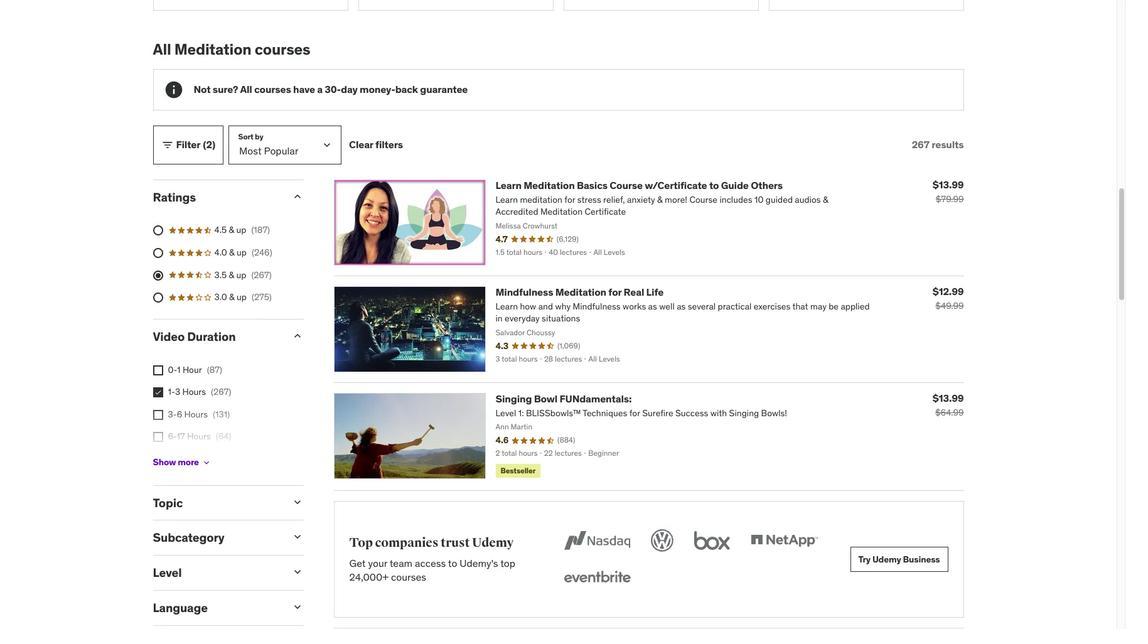 Task type: locate. For each thing, give the bounding box(es) containing it.
to left guide
[[710, 179, 719, 191]]

(187)
[[251, 224, 270, 236]]

meditation for learn
[[524, 179, 575, 191]]

day
[[341, 83, 358, 95]]

try udemy business
[[859, 554, 941, 565]]

sure?
[[213, 83, 238, 95]]

$13.99
[[933, 178, 964, 191], [933, 392, 964, 404]]

0 horizontal spatial (267)
[[211, 386, 231, 398]]

all
[[153, 39, 171, 59], [240, 83, 252, 95]]

1-
[[168, 386, 175, 398]]

udemy's
[[460, 557, 498, 569]]

courses up have
[[255, 39, 311, 59]]

0 vertical spatial udemy
[[472, 535, 514, 551]]

1 horizontal spatial to
[[710, 179, 719, 191]]

&
[[229, 224, 234, 236], [229, 247, 235, 258], [229, 269, 234, 280], [229, 291, 235, 303]]

$13.99 up $64.99
[[933, 392, 964, 404]]

0 vertical spatial small image
[[291, 496, 304, 508]]

singing bowl fundamentals: link
[[496, 392, 632, 405]]

& right 4.0
[[229, 247, 235, 258]]

filter (2)
[[176, 138, 215, 151]]

& right 3.5
[[229, 269, 234, 280]]

to down trust in the bottom of the page
[[448, 557, 457, 569]]

xsmall image right more
[[202, 458, 212, 468]]

1 vertical spatial meditation
[[524, 179, 575, 191]]

courses
[[255, 39, 311, 59], [254, 83, 291, 95], [391, 571, 427, 583]]

1 vertical spatial to
[[448, 557, 457, 569]]

back
[[395, 83, 418, 95]]

w/certificate
[[645, 179, 708, 191]]

hours
[[182, 386, 206, 398], [184, 409, 208, 420], [187, 431, 211, 442], [184, 453, 207, 465]]

box image
[[691, 527, 733, 555]]

hours for 1-3 hours
[[182, 386, 206, 398]]

learn meditation basics course w/certificate to guide others link
[[496, 179, 783, 191]]

meditation right learn
[[524, 179, 575, 191]]

2 vertical spatial small image
[[291, 601, 304, 614]]

udemy right try
[[873, 554, 902, 565]]

1 vertical spatial all
[[240, 83, 252, 95]]

1 vertical spatial udemy
[[873, 554, 902, 565]]

courses inside top companies trust udemy get your team access to udemy's top 24,000+ courses
[[391, 571, 427, 583]]

meditation for mindfulness
[[556, 285, 607, 298]]

& for 4.0
[[229, 247, 235, 258]]

(267)
[[251, 269, 272, 280], [211, 386, 231, 398]]

up right 3.5
[[236, 269, 246, 280]]

meditation left "for"
[[556, 285, 607, 298]]

top
[[350, 535, 373, 551]]

up
[[236, 224, 246, 236], [237, 247, 247, 258], [236, 269, 246, 280], [237, 291, 247, 303]]

$64.99
[[936, 407, 964, 418]]

4.5
[[214, 224, 227, 236]]

2 $13.99 from the top
[[933, 392, 964, 404]]

ratings button
[[153, 189, 281, 204]]

top
[[501, 557, 516, 569]]

try
[[859, 554, 871, 565]]

hour
[[183, 364, 202, 375]]

guarantee
[[420, 83, 468, 95]]

to
[[710, 179, 719, 191], [448, 557, 457, 569]]

bowl
[[534, 392, 558, 405]]

hours right "17"
[[187, 431, 211, 442]]

xsmall image for 0-
[[153, 365, 163, 375]]

1 small image from the top
[[291, 496, 304, 508]]

1 horizontal spatial all
[[240, 83, 252, 95]]

netapp image
[[748, 527, 821, 555]]

2 xsmall image from the top
[[153, 388, 163, 398]]

1 xsmall image from the top
[[153, 365, 163, 375]]

0 horizontal spatial udemy
[[472, 535, 514, 551]]

hours for 3-6 hours
[[184, 409, 208, 420]]

0 vertical spatial meditation
[[174, 39, 252, 59]]

trust
[[441, 535, 470, 551]]

267 results
[[912, 138, 964, 151]]

1 horizontal spatial udemy
[[873, 554, 902, 565]]

not
[[194, 83, 211, 95]]

1 horizontal spatial (267)
[[251, 269, 272, 280]]

up left (275)
[[237, 291, 247, 303]]

2 vertical spatial courses
[[391, 571, 427, 583]]

courses left have
[[254, 83, 291, 95]]

meditation up not
[[174, 39, 252, 59]]

duration
[[187, 329, 236, 344]]

small image for ratings
[[291, 190, 304, 203]]

xsmall image for 6-
[[153, 432, 163, 442]]

xsmall image for 1-
[[153, 388, 163, 398]]

3.5 & up (267)
[[214, 269, 272, 280]]

1 vertical spatial xsmall image
[[153, 388, 163, 398]]

2 small image from the top
[[291, 566, 304, 579]]

language button
[[153, 600, 281, 615]]

udemy inside try udemy business link
[[873, 554, 902, 565]]

0-
[[168, 364, 177, 375]]

0 vertical spatial xsmall image
[[153, 410, 163, 420]]

filter
[[176, 138, 201, 151]]

(267) up (275)
[[251, 269, 272, 280]]

small image
[[291, 496, 304, 508], [291, 566, 304, 579], [291, 601, 304, 614]]

(267) up (131)
[[211, 386, 231, 398]]

(131)
[[213, 409, 230, 420]]

0 horizontal spatial all
[[153, 39, 171, 59]]

up left (246)
[[237, 247, 247, 258]]

xsmall image left 1- at the bottom of page
[[153, 388, 163, 398]]

xsmall image
[[153, 410, 163, 420], [153, 432, 163, 442], [202, 458, 212, 468]]

hours right 6
[[184, 409, 208, 420]]

mindfulness
[[496, 285, 554, 298]]

& for 3.5
[[229, 269, 234, 280]]

try udemy business link
[[851, 547, 949, 572]]

1 $13.99 from the top
[[933, 178, 964, 191]]

hours right 3
[[182, 386, 206, 398]]

0 vertical spatial $13.99
[[933, 178, 964, 191]]

up left (187)
[[236, 224, 246, 236]]

small image
[[161, 139, 174, 151], [291, 190, 304, 203], [291, 330, 304, 342], [291, 531, 304, 543]]

eventbrite image
[[561, 565, 633, 592]]

(267) for 3.5 & up (267)
[[251, 269, 272, 280]]

1 vertical spatial (267)
[[211, 386, 231, 398]]

xsmall image
[[153, 365, 163, 375], [153, 388, 163, 398]]

udemy up 'udemy's'
[[472, 535, 514, 551]]

subcategory
[[153, 530, 225, 545]]

0 horizontal spatial to
[[448, 557, 457, 569]]

0 vertical spatial xsmall image
[[153, 365, 163, 375]]

1 vertical spatial small image
[[291, 566, 304, 579]]

$49.99
[[936, 300, 964, 311]]

basics
[[577, 179, 608, 191]]

2 vertical spatial xsmall image
[[202, 458, 212, 468]]

results
[[932, 138, 964, 151]]

3.0
[[214, 291, 227, 303]]

1 vertical spatial xsmall image
[[153, 432, 163, 442]]

0 vertical spatial all
[[153, 39, 171, 59]]

& right '3.0'
[[229, 291, 235, 303]]

xsmall image left 6-
[[153, 432, 163, 442]]

17+
[[168, 453, 182, 465]]

(267) for 1-3 hours (267)
[[211, 386, 231, 398]]

level
[[153, 565, 182, 580]]

clear filters button
[[349, 125, 403, 164]]

1 vertical spatial $13.99
[[933, 392, 964, 404]]

0 vertical spatial (267)
[[251, 269, 272, 280]]

xsmall image left 3-
[[153, 410, 163, 420]]

$13.99 up $79.99
[[933, 178, 964, 191]]

2 vertical spatial meditation
[[556, 285, 607, 298]]

meditation for all
[[174, 39, 252, 59]]

$13.99 for learn meditation basics course w/certificate to guide others
[[933, 178, 964, 191]]

$79.99
[[936, 193, 964, 204]]

up for 4.5 & up
[[236, 224, 246, 236]]

(87)
[[207, 364, 222, 375]]

volkswagen image
[[648, 527, 676, 555]]

& right 4.5
[[229, 224, 234, 236]]

$13.99 $79.99
[[933, 178, 964, 204]]

3.5
[[214, 269, 227, 280]]

filters
[[376, 138, 403, 151]]

video duration
[[153, 329, 236, 344]]

topic button
[[153, 495, 281, 510]]

3 small image from the top
[[291, 601, 304, 614]]

courses down team
[[391, 571, 427, 583]]

xsmall image left the 0-
[[153, 365, 163, 375]]



Task type: describe. For each thing, give the bounding box(es) containing it.
others
[[751, 179, 783, 191]]

team
[[390, 557, 413, 569]]

udemy inside top companies trust udemy get your team access to udemy's top 24,000+ courses
[[472, 535, 514, 551]]

1
[[177, 364, 181, 375]]

$12.99 $49.99
[[933, 285, 964, 311]]

clear filters
[[349, 138, 403, 151]]

language
[[153, 600, 208, 615]]

(64)
[[216, 431, 231, 442]]

17
[[177, 431, 185, 442]]

hours right 17+
[[184, 453, 207, 465]]

small image for topic
[[291, 496, 304, 508]]

companies
[[375, 535, 439, 551]]

all meditation courses
[[153, 39, 311, 59]]

mindfulness meditation for real life
[[496, 285, 664, 298]]

6
[[177, 409, 182, 420]]

singing
[[496, 392, 532, 405]]

0 vertical spatial to
[[710, 179, 719, 191]]

ratings
[[153, 189, 196, 204]]

(275)
[[252, 291, 272, 303]]

have
[[293, 83, 315, 95]]

show
[[153, 457, 176, 468]]

3-6 hours (131)
[[168, 409, 230, 420]]

subcategory button
[[153, 530, 281, 545]]

4.0
[[214, 247, 227, 258]]

up for 3.5 & up
[[236, 269, 246, 280]]

get
[[350, 557, 366, 569]]

small image for language
[[291, 601, 304, 614]]

1-3 hours (267)
[[168, 386, 231, 398]]

24,000+
[[350, 571, 389, 583]]

3
[[175, 386, 180, 398]]

video
[[153, 329, 185, 344]]

singing bowl fundamentals:
[[496, 392, 632, 405]]

more
[[178, 457, 199, 468]]

business
[[903, 554, 941, 565]]

life
[[647, 285, 664, 298]]

small image for subcategory
[[291, 531, 304, 543]]

mindfulness meditation for real life link
[[496, 285, 664, 298]]

up for 4.0 & up
[[237, 247, 247, 258]]

(2)
[[203, 138, 215, 151]]

to inside top companies trust udemy get your team access to udemy's top 24,000+ courses
[[448, 557, 457, 569]]

6-17 hours (64)
[[168, 431, 231, 442]]

267 results status
[[912, 138, 964, 151]]

1 vertical spatial courses
[[254, 83, 291, 95]]

0 vertical spatial courses
[[255, 39, 311, 59]]

clear
[[349, 138, 373, 151]]

top companies trust udemy get your team access to udemy's top 24,000+ courses
[[350, 535, 516, 583]]

& for 4.5
[[229, 224, 234, 236]]

17+ hours
[[168, 453, 207, 465]]

3.0 & up (275)
[[214, 291, 272, 303]]

4.5 & up (187)
[[214, 224, 270, 236]]

3-
[[168, 409, 177, 420]]

show more button
[[153, 450, 212, 475]]

a
[[317, 83, 323, 95]]

xsmall image for 3-
[[153, 410, 163, 420]]

topic
[[153, 495, 183, 510]]

(246)
[[252, 247, 272, 258]]

30-
[[325, 83, 341, 95]]

$13.99 $64.99
[[933, 392, 964, 418]]

up for 3.0 & up
[[237, 291, 247, 303]]

not sure? all courses have a 30-day money-back guarantee
[[194, 83, 468, 95]]

4.0 & up (246)
[[214, 247, 272, 258]]

fundamentals:
[[560, 392, 632, 405]]

video duration button
[[153, 329, 281, 344]]

6-
[[168, 431, 177, 442]]

money-
[[360, 83, 395, 95]]

course
[[610, 179, 643, 191]]

hours for 6-17 hours
[[187, 431, 211, 442]]

real
[[624, 285, 645, 298]]

267
[[912, 138, 930, 151]]

0-1 hour (87)
[[168, 364, 222, 375]]

small image for video duration
[[291, 330, 304, 342]]

xsmall image inside the "show more" button
[[202, 458, 212, 468]]

small image for level
[[291, 566, 304, 579]]

nasdaq image
[[561, 527, 633, 555]]

guide
[[721, 179, 749, 191]]

$12.99
[[933, 285, 964, 297]]

& for 3.0
[[229, 291, 235, 303]]

learn meditation basics course w/certificate to guide others
[[496, 179, 783, 191]]

show more
[[153, 457, 199, 468]]

level button
[[153, 565, 281, 580]]

$13.99 for singing bowl fundamentals:
[[933, 392, 964, 404]]

learn
[[496, 179, 522, 191]]

access
[[415, 557, 446, 569]]

your
[[368, 557, 388, 569]]



Task type: vqa. For each thing, say whether or not it's contained in the screenshot.
1
yes



